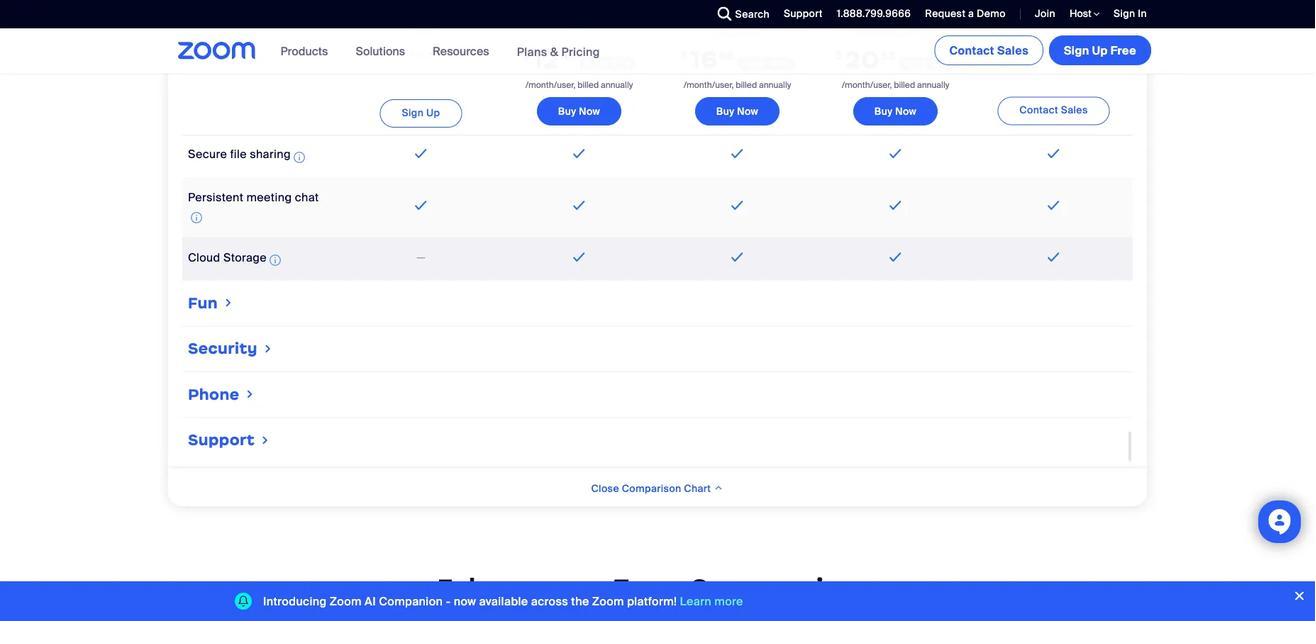 Task type: vqa. For each thing, say whether or not it's contained in the screenshot.


Task type: describe. For each thing, give the bounding box(es) containing it.
sign in
[[1114, 7, 1148, 20]]

right image for fun
[[223, 296, 234, 310]]

/month/user, billed annually for 12
[[526, 79, 633, 90]]

annually for 16
[[759, 79, 792, 90]]

cloud storage application
[[188, 250, 284, 269]]

join link left host
[[1025, 0, 1060, 28]]

resources button
[[433, 28, 496, 74]]

meetings navigation
[[932, 28, 1155, 68]]

buy now for 16
[[717, 105, 759, 118]]

secure file sharing image
[[294, 149, 305, 166]]

available
[[479, 594, 528, 609]]

across
[[531, 594, 569, 609]]

search button
[[707, 0, 774, 28]]

sign up link
[[380, 99, 462, 128]]

sales inside meetings navigation
[[998, 43, 1029, 58]]

cloud storage
[[188, 250, 267, 265]]

plans & pricing
[[517, 44, 600, 59]]

chart
[[684, 482, 711, 495]]

cloud storage image
[[270, 252, 281, 269]]

plus
[[911, 24, 935, 39]]

meeting
[[247, 190, 292, 205]]

$ for 12
[[523, 48, 530, 62]]

/month/user, for 12
[[526, 79, 576, 90]]

/month/user, billed annually for 16
[[684, 79, 792, 90]]

now for 12
[[579, 105, 601, 118]]

a
[[969, 7, 975, 20]]

20
[[845, 44, 880, 75]]

buy for 16
[[717, 105, 735, 118]]

1.888.799.9666
[[837, 7, 912, 20]]

now
[[454, 594, 476, 609]]

persistent meeting chat application
[[188, 190, 319, 226]]

learn
[[680, 594, 712, 609]]

support inside support cell
[[188, 431, 255, 450]]

1 vertical spatial contact
[[1020, 104, 1059, 117]]

fun cell
[[182, 287, 1133, 320]]

enterprise
[[1026, 25, 1083, 40]]

billed for 12
[[578, 79, 599, 90]]

right image for support
[[260, 433, 271, 448]]

business for business
[[712, 24, 763, 39]]

security
[[188, 339, 258, 358]]

sales inside application
[[1061, 104, 1088, 117]]

introducing
[[263, 594, 327, 609]]

phone cell
[[182, 378, 1133, 412]]

plans
[[517, 44, 548, 59]]

support cell
[[182, 424, 1133, 458]]

buy for 12
[[558, 105, 577, 118]]

secure file sharing
[[188, 147, 291, 162]]

product information navigation
[[270, 28, 611, 75]]

join link up enterprise
[[1035, 7, 1056, 20]]

buy for 20
[[875, 105, 893, 118]]

pro
[[570, 24, 589, 39]]

learn more link
[[680, 594, 744, 609]]

resources
[[433, 44, 489, 59]]

solutions
[[356, 44, 405, 59]]

-
[[446, 594, 451, 609]]

83
[[882, 48, 896, 62]]

secure file sharing application
[[188, 147, 308, 166]]

sharing
[[250, 147, 291, 162]]

request
[[926, 7, 966, 20]]

your
[[551, 573, 608, 603]]

up for sign up free
[[1093, 43, 1108, 58]]

now for 16
[[737, 105, 759, 118]]

$ for 20
[[836, 48, 843, 62]]

save for 12
[[584, 57, 608, 70]]

persistent
[[188, 190, 244, 205]]

66
[[720, 48, 735, 62]]

zoom logo image
[[178, 42, 256, 60]]

in
[[1139, 7, 1148, 20]]

save for 16
[[743, 57, 767, 70]]

zoom right the
[[592, 594, 625, 609]]

$ 20 83 save 16%
[[836, 44, 952, 75]]

search
[[736, 7, 770, 21]]

ai
[[365, 594, 376, 609]]

up for sign up
[[427, 106, 440, 119]]

12
[[533, 44, 560, 75]]

contact inside meetings navigation
[[950, 43, 995, 58]]

join
[[1035, 7, 1056, 20]]

experience
[[746, 573, 885, 603]]

$ for 16
[[681, 48, 688, 62]]

solutions button
[[356, 28, 412, 74]]

not included image
[[414, 250, 428, 267]]

products
[[281, 44, 328, 59]]

chat
[[295, 190, 319, 205]]



Task type: locate. For each thing, give the bounding box(es) containing it.
&
[[551, 44, 559, 59]]

1 $ from the left
[[523, 48, 530, 62]]

1 vertical spatial right image
[[244, 388, 256, 402]]

cloud
[[188, 250, 220, 265]]

sign for sign in
[[1114, 7, 1136, 20]]

0 vertical spatial contact sales
[[950, 43, 1029, 58]]

1 horizontal spatial business
[[857, 24, 908, 39]]

0 vertical spatial up
[[1093, 43, 1108, 58]]

1 vertical spatial sales
[[1061, 104, 1088, 117]]

$ inside $ 16 66 save 16%
[[681, 48, 688, 62]]

buy now link down $ 20 83 save 16%
[[854, 97, 938, 126]]

2 horizontal spatial /month/user,
[[842, 79, 892, 90]]

2 buy from the left
[[717, 105, 735, 118]]

pricing
[[562, 44, 600, 59]]

1 horizontal spatial save
[[743, 57, 767, 70]]

now for 20
[[896, 105, 917, 118]]

right image for security
[[262, 342, 274, 356]]

enhance
[[438, 573, 545, 603]]

billed for 16
[[736, 79, 757, 90]]

$ inside $ 20 83 save 16%
[[836, 48, 843, 62]]

sales
[[998, 43, 1029, 58], [1061, 104, 1088, 117]]

16% inside $ 16 66 save 16%
[[769, 57, 790, 70]]

annually for 20
[[918, 79, 950, 90]]

0 horizontal spatial /month/user, billed annually
[[526, 79, 633, 90]]

2 buy now from the left
[[717, 105, 759, 118]]

0 horizontal spatial buy now link
[[537, 97, 622, 126]]

zoom
[[614, 573, 685, 603], [330, 594, 362, 609], [592, 594, 625, 609]]

0 horizontal spatial free
[[410, 48, 433, 61]]

0 horizontal spatial sign
[[402, 106, 424, 119]]

save for 20
[[904, 57, 928, 70]]

sign up free button
[[1050, 35, 1152, 65]]

/month/user, billed annually down the $ 12 49 save 21%
[[526, 79, 633, 90]]

request a demo
[[926, 7, 1006, 20]]

16%
[[769, 57, 790, 70], [931, 57, 952, 70]]

banner containing contact sales
[[161, 28, 1155, 75]]

$ left 12
[[523, 48, 530, 62]]

16% down plus
[[931, 57, 952, 70]]

contact sales inside application
[[1020, 104, 1088, 117]]

0 horizontal spatial buy now
[[558, 105, 601, 118]]

0 horizontal spatial annually
[[601, 79, 633, 90]]

$ inside the $ 12 49 save 21%
[[523, 48, 530, 62]]

persistent meeting chat image
[[191, 209, 202, 226]]

support down phone
[[188, 431, 255, 450]]

1 horizontal spatial buy now link
[[695, 97, 780, 126]]

0 vertical spatial support
[[784, 7, 823, 20]]

billed down $ 20 83 save 16%
[[894, 79, 916, 90]]

buy down $ 20 83 save 16%
[[875, 105, 893, 118]]

0 vertical spatial sign
[[1114, 7, 1136, 20]]

save right 83
[[904, 57, 928, 70]]

support
[[784, 7, 823, 20], [188, 431, 255, 450]]

1 horizontal spatial up
[[1093, 43, 1108, 58]]

business down search at the right of page
[[712, 24, 763, 39]]

1 horizontal spatial billed
[[736, 79, 757, 90]]

3 save from the left
[[904, 57, 928, 70]]

buy now
[[558, 105, 601, 118], [717, 105, 759, 118], [875, 105, 917, 118]]

3 billed from the left
[[894, 79, 916, 90]]

more
[[715, 594, 744, 609]]

platform!
[[627, 594, 677, 609]]

1 business from the left
[[712, 24, 763, 39]]

0 vertical spatial contact
[[950, 43, 995, 58]]

sign left the in
[[1114, 7, 1136, 20]]

products button
[[281, 28, 335, 74]]

now
[[579, 105, 601, 118], [737, 105, 759, 118], [896, 105, 917, 118]]

billed for 20
[[894, 79, 916, 90]]

zoom left ai
[[330, 594, 362, 609]]

demo
[[977, 7, 1006, 20]]

free inside sign up free button
[[1111, 43, 1137, 58]]

1 vertical spatial contact sales link
[[998, 97, 1110, 125]]

2 /month/user, from the left
[[684, 79, 734, 90]]

the
[[572, 594, 590, 609]]

annually
[[601, 79, 633, 90], [759, 79, 792, 90], [918, 79, 950, 90]]

$ 16 66 save 16%
[[681, 44, 790, 75]]

sign
[[1114, 7, 1136, 20], [1065, 43, 1090, 58], [402, 106, 424, 119]]

basic
[[406, 23, 437, 37]]

1 horizontal spatial annually
[[759, 79, 792, 90]]

phone
[[188, 385, 240, 404]]

$
[[523, 48, 530, 62], [681, 48, 688, 62], [836, 48, 843, 62]]

buy now link down $ 16 66 save 16%
[[695, 97, 780, 126]]

0 horizontal spatial billed
[[578, 79, 599, 90]]

3 /month/user, from the left
[[842, 79, 892, 90]]

2 horizontal spatial now
[[896, 105, 917, 118]]

2 horizontal spatial /month/user, billed annually
[[842, 79, 950, 90]]

sign down product information navigation
[[402, 106, 424, 119]]

1 buy from the left
[[558, 105, 577, 118]]

1 /month/user, from the left
[[526, 79, 576, 90]]

application containing 12
[[182, 0, 1133, 464]]

2 horizontal spatial sign
[[1114, 7, 1136, 20]]

1 horizontal spatial 16%
[[931, 57, 952, 70]]

billed
[[578, 79, 599, 90], [736, 79, 757, 90], [894, 79, 916, 90]]

contact sales down demo
[[950, 43, 1029, 58]]

persistent meeting chat
[[188, 190, 319, 205]]

16% for 16
[[769, 57, 790, 70]]

annually for 12
[[601, 79, 633, 90]]

1 vertical spatial contact sales
[[1020, 104, 1088, 117]]

buy now down the $ 12 49 save 21%
[[558, 105, 601, 118]]

contact
[[950, 43, 995, 58], [1020, 104, 1059, 117]]

1 buy now link from the left
[[537, 97, 622, 126]]

support link
[[774, 0, 827, 28], [784, 7, 823, 20]]

1.888.799.9666 button up business plus
[[837, 7, 912, 20]]

0 horizontal spatial support
[[188, 431, 255, 450]]

buy now link for 16
[[695, 97, 780, 126]]

1 horizontal spatial /month/user, billed annually
[[684, 79, 792, 90]]

close comparison chart
[[592, 482, 714, 495]]

buy now down $ 20 83 save 16%
[[875, 105, 917, 118]]

save left 21%
[[584, 57, 608, 70]]

/month/user, billed annually
[[526, 79, 633, 90], [684, 79, 792, 90], [842, 79, 950, 90]]

2 horizontal spatial buy
[[875, 105, 893, 118]]

buy now link
[[537, 97, 622, 126], [695, 97, 780, 126], [854, 97, 938, 126]]

included image
[[412, 145, 431, 162], [570, 145, 589, 162], [728, 145, 747, 162], [887, 145, 905, 162], [412, 197, 431, 214], [570, 197, 589, 214], [728, 197, 747, 214], [1045, 197, 1064, 214], [728, 248, 747, 265], [1045, 248, 1064, 265]]

contact sales inside meetings navigation
[[950, 43, 1029, 58]]

right image inside fun cell
[[223, 296, 234, 310]]

contact sales link down demo
[[935, 35, 1044, 65]]

2 now from the left
[[737, 105, 759, 118]]

16% right 66
[[769, 57, 790, 70]]

up inside button
[[1093, 43, 1108, 58]]

free
[[1111, 43, 1137, 58], [410, 48, 433, 61]]

save right 66
[[743, 57, 767, 70]]

host button
[[1070, 7, 1100, 21]]

buy down $ 16 66 save 16%
[[717, 105, 735, 118]]

buy now link for 12
[[537, 97, 622, 126]]

up
[[1093, 43, 1108, 58], [427, 106, 440, 119]]

16
[[690, 44, 718, 75]]

up down host dropdown button
[[1093, 43, 1108, 58]]

sign for sign up
[[402, 106, 424, 119]]

1 /month/user, billed annually from the left
[[526, 79, 633, 90]]

1 horizontal spatial support
[[784, 7, 823, 20]]

0 horizontal spatial contact
[[950, 43, 995, 58]]

contact sales
[[950, 43, 1029, 58], [1020, 104, 1088, 117]]

1 vertical spatial support
[[188, 431, 255, 450]]

1 horizontal spatial right image
[[262, 342, 274, 356]]

2 vertical spatial sign
[[402, 106, 424, 119]]

banner
[[161, 28, 1155, 75]]

2 horizontal spatial save
[[904, 57, 928, 70]]

0 horizontal spatial right image
[[244, 388, 256, 402]]

sign up free
[[1065, 43, 1137, 58]]

annually down $ 20 83 save 16%
[[918, 79, 950, 90]]

/month/user,
[[526, 79, 576, 90], [684, 79, 734, 90], [842, 79, 892, 90]]

included image
[[1045, 145, 1064, 162], [887, 197, 905, 214], [570, 248, 589, 265], [887, 248, 905, 265]]

1 horizontal spatial $
[[681, 48, 688, 62]]

3 buy from the left
[[875, 105, 893, 118]]

2 business from the left
[[857, 24, 908, 39]]

16% for 20
[[931, 57, 952, 70]]

1 horizontal spatial free
[[1111, 43, 1137, 58]]

storage
[[223, 250, 267, 265]]

2 horizontal spatial buy now link
[[854, 97, 938, 126]]

0 horizontal spatial right image
[[223, 296, 234, 310]]

1 16% from the left
[[769, 57, 790, 70]]

close
[[592, 482, 620, 495]]

0 horizontal spatial /month/user,
[[526, 79, 576, 90]]

secure
[[188, 147, 227, 162]]

sales down sign up free button
[[1061, 104, 1088, 117]]

enhance your zoom one experience
[[438, 573, 885, 603]]

3 buy now from the left
[[875, 105, 917, 118]]

sign inside application
[[402, 106, 424, 119]]

2 horizontal spatial buy now
[[875, 105, 917, 118]]

1 horizontal spatial sales
[[1061, 104, 1088, 117]]

support right search at the right of page
[[784, 7, 823, 20]]

0 vertical spatial right image
[[223, 296, 234, 310]]

/month/user, down 20
[[842, 79, 892, 90]]

fun
[[188, 294, 218, 313]]

up inside application
[[427, 106, 440, 119]]

buy
[[558, 105, 577, 118], [717, 105, 735, 118], [875, 105, 893, 118]]

now down $ 16 66 save 16%
[[737, 105, 759, 118]]

1 billed from the left
[[578, 79, 599, 90]]

/month/user, for 20
[[842, 79, 892, 90]]

business plus
[[857, 24, 935, 39]]

annually down 21%
[[601, 79, 633, 90]]

buy now for 20
[[875, 105, 917, 118]]

/month/user, billed annually down $ 20 83 save 16%
[[842, 79, 950, 90]]

1 horizontal spatial buy now
[[717, 105, 759, 118]]

save inside $ 16 66 save 16%
[[743, 57, 767, 70]]

save
[[584, 57, 608, 70], [743, 57, 767, 70], [904, 57, 928, 70]]

business down 1.888.799.9666
[[857, 24, 908, 39]]

2 $ from the left
[[681, 48, 688, 62]]

zoom left one
[[614, 573, 685, 603]]

0 horizontal spatial buy
[[558, 105, 577, 118]]

now down the $ 12 49 save 21%
[[579, 105, 601, 118]]

contact down a
[[950, 43, 995, 58]]

0 horizontal spatial 16%
[[769, 57, 790, 70]]

contact sales down meetings navigation
[[1020, 104, 1088, 117]]

contact sales link down meetings navigation
[[998, 97, 1110, 125]]

contact down meetings navigation
[[1020, 104, 1059, 117]]

security cell
[[182, 333, 1133, 366]]

1 horizontal spatial right image
[[260, 433, 271, 448]]

3 now from the left
[[896, 105, 917, 118]]

right image for phone
[[244, 388, 256, 402]]

file
[[230, 147, 247, 162]]

1 save from the left
[[584, 57, 608, 70]]

host
[[1070, 7, 1094, 20]]

sign up
[[402, 106, 440, 119]]

companion
[[379, 594, 443, 609]]

sign inside button
[[1065, 43, 1090, 58]]

buy now for 12
[[558, 105, 601, 118]]

0 horizontal spatial business
[[712, 24, 763, 39]]

0 horizontal spatial now
[[579, 105, 601, 118]]

plans & pricing link
[[517, 44, 600, 59], [517, 44, 600, 59]]

sign in link
[[1104, 0, 1155, 28], [1114, 7, 1148, 20]]

3 buy now link from the left
[[854, 97, 938, 126]]

0 vertical spatial right image
[[262, 342, 274, 356]]

2 16% from the left
[[931, 57, 952, 70]]

annually down $ 16 66 save 16%
[[759, 79, 792, 90]]

2 horizontal spatial $
[[836, 48, 843, 62]]

$ 12 49 save 21%
[[523, 44, 631, 75]]

comparison
[[622, 482, 682, 495]]

right image inside phone cell
[[244, 388, 256, 402]]

sign down enterprise
[[1065, 43, 1090, 58]]

buy now down $ 16 66 save 16%
[[717, 105, 759, 118]]

sign for sign up free
[[1065, 43, 1090, 58]]

3 /month/user, billed annually from the left
[[842, 79, 950, 90]]

right image
[[223, 296, 234, 310], [260, 433, 271, 448]]

2 billed from the left
[[736, 79, 757, 90]]

save inside $ 20 83 save 16%
[[904, 57, 928, 70]]

up down product information navigation
[[427, 106, 440, 119]]

0 vertical spatial contact sales link
[[935, 35, 1044, 65]]

buy now link for 20
[[854, 97, 938, 126]]

right image inside security cell
[[262, 342, 274, 356]]

16% inside $ 20 83 save 16%
[[931, 57, 952, 70]]

1.888.799.9666 button
[[827, 0, 915, 28], [837, 7, 912, 20]]

right image inside support cell
[[260, 433, 271, 448]]

3 $ from the left
[[836, 48, 843, 62]]

1 horizontal spatial sign
[[1065, 43, 1090, 58]]

0 horizontal spatial save
[[584, 57, 608, 70]]

business
[[712, 24, 763, 39], [857, 24, 908, 39]]

application
[[182, 0, 1133, 464]]

billed down $ 16 66 save 16%
[[736, 79, 757, 90]]

1 horizontal spatial contact
[[1020, 104, 1059, 117]]

buy down the $ 12 49 save 21%
[[558, 105, 577, 118]]

1 vertical spatial right image
[[260, 433, 271, 448]]

contact sales link
[[935, 35, 1044, 65], [998, 97, 1110, 125]]

1 vertical spatial sign
[[1065, 43, 1090, 58]]

1.888.799.9666 button up 83
[[827, 0, 915, 28]]

2 buy now link from the left
[[695, 97, 780, 126]]

1 horizontal spatial now
[[737, 105, 759, 118]]

1 vertical spatial up
[[427, 106, 440, 119]]

1 now from the left
[[579, 105, 601, 118]]

0 vertical spatial sales
[[998, 43, 1029, 58]]

2 annually from the left
[[759, 79, 792, 90]]

1 horizontal spatial buy
[[717, 105, 735, 118]]

49
[[561, 48, 576, 62]]

0 horizontal spatial sales
[[998, 43, 1029, 58]]

free down sign in at the top right of the page
[[1111, 43, 1137, 58]]

buy now link down the $ 12 49 save 21%
[[537, 97, 622, 126]]

now down $ 20 83 save 16%
[[896, 105, 917, 118]]

2 /month/user, billed annually from the left
[[684, 79, 792, 90]]

2 save from the left
[[743, 57, 767, 70]]

0 horizontal spatial $
[[523, 48, 530, 62]]

right image right phone
[[244, 388, 256, 402]]

billed down the $ 12 49 save 21%
[[578, 79, 599, 90]]

$ left 20
[[836, 48, 843, 62]]

1 annually from the left
[[601, 79, 633, 90]]

contact sales link inside meetings navigation
[[935, 35, 1044, 65]]

introducing zoom ai companion - now available across the zoom platform! learn more
[[263, 594, 744, 609]]

request a demo link
[[915, 0, 1010, 28], [926, 7, 1006, 20]]

sales down demo
[[998, 43, 1029, 58]]

1 horizontal spatial /month/user,
[[684, 79, 734, 90]]

business for business plus
[[857, 24, 908, 39]]

/month/user, down 12
[[526, 79, 576, 90]]

/month/user, down 16
[[684, 79, 734, 90]]

$ left 16
[[681, 48, 688, 62]]

2 horizontal spatial billed
[[894, 79, 916, 90]]

right image right security
[[262, 342, 274, 356]]

/month/user, billed annually down $ 16 66 save 16%
[[684, 79, 792, 90]]

free down basic
[[410, 48, 433, 61]]

1 buy now from the left
[[558, 105, 601, 118]]

save inside the $ 12 49 save 21%
[[584, 57, 608, 70]]

3 annually from the left
[[918, 79, 950, 90]]

21%
[[611, 57, 631, 70]]

0 horizontal spatial up
[[427, 106, 440, 119]]

2 horizontal spatial annually
[[918, 79, 950, 90]]

/month/user, for 16
[[684, 79, 734, 90]]

/month/user, billed annually for 20
[[842, 79, 950, 90]]

one
[[690, 573, 740, 603]]

right image
[[262, 342, 274, 356], [244, 388, 256, 402]]



